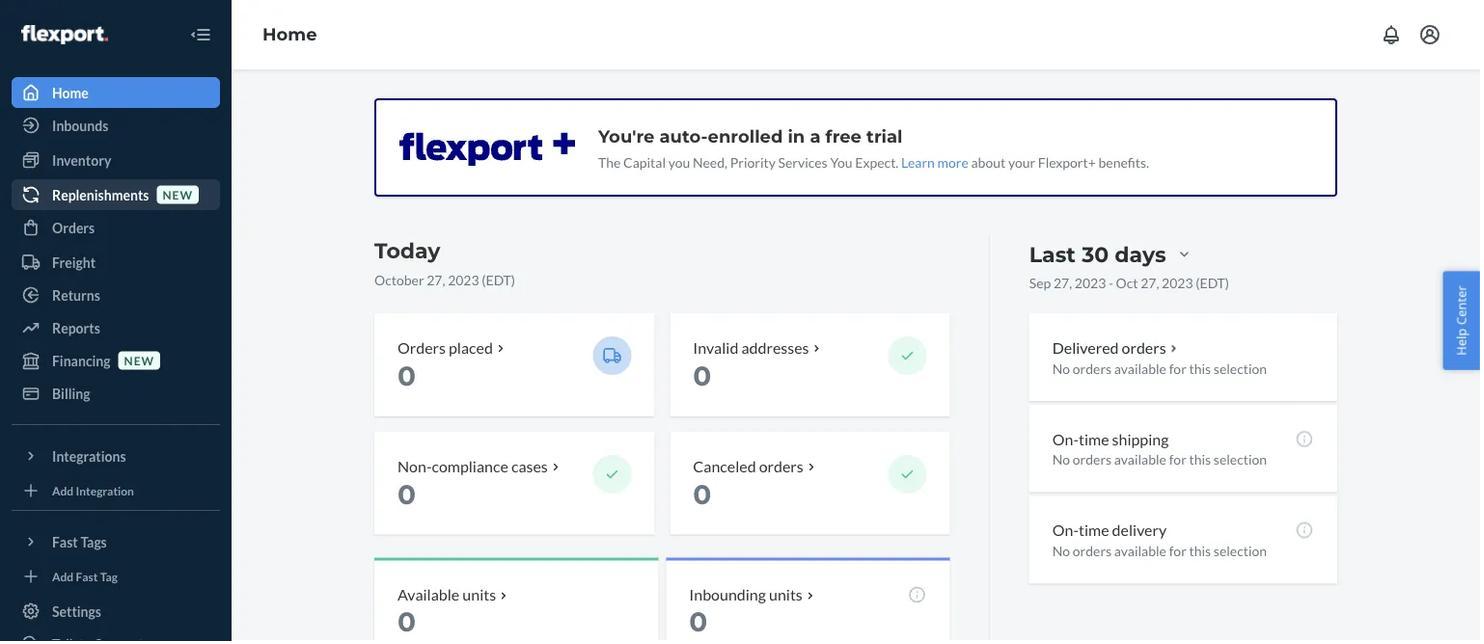 Task type: locate. For each thing, give the bounding box(es) containing it.
27,
[[427, 272, 445, 288], [1054, 275, 1072, 291], [1141, 275, 1159, 291]]

2 add from the top
[[52, 570, 74, 584]]

2 vertical spatial no
[[1052, 543, 1070, 560]]

0 horizontal spatial 2023
[[448, 272, 479, 288]]

available
[[1114, 360, 1167, 377], [1114, 452, 1167, 468], [1114, 543, 1167, 560]]

0 vertical spatial home
[[262, 24, 317, 45]]

0 horizontal spatial 27,
[[427, 272, 445, 288]]

canceled
[[693, 457, 756, 476]]

1 vertical spatial add
[[52, 570, 74, 584]]

no
[[1052, 360, 1070, 377], [1052, 452, 1070, 468], [1052, 543, 1070, 560]]

billing
[[52, 385, 90, 402]]

fast
[[52, 534, 78, 550], [76, 570, 98, 584]]

help center
[[1453, 286, 1470, 356]]

about
[[971, 154, 1006, 170]]

3 no orders available for this selection from the top
[[1052, 543, 1267, 560]]

2 vertical spatial for
[[1169, 543, 1187, 560]]

2 on- from the top
[[1052, 521, 1079, 540]]

you're
[[598, 125, 655, 147]]

edt up placed
[[486, 272, 511, 288]]

1 vertical spatial this
[[1189, 452, 1211, 468]]

3 selection from the top
[[1214, 543, 1267, 560]]

inbounds
[[52, 117, 108, 134]]

27, right sep
[[1054, 275, 1072, 291]]

available down delivery at the right of the page
[[1114, 543, 1167, 560]]

1 vertical spatial for
[[1169, 452, 1187, 468]]

financing
[[52, 353, 111, 369]]

)
[[511, 272, 515, 288], [1225, 275, 1229, 291]]

edt inside today october 27, 2023 ( edt )
[[486, 272, 511, 288]]

1 horizontal spatial 2023
[[1075, 275, 1106, 291]]

0 horizontal spatial new
[[124, 354, 154, 368]]

units
[[463, 586, 496, 605], [769, 586, 803, 605]]

1 horizontal spatial units
[[769, 586, 803, 605]]

0 vertical spatial on-
[[1052, 430, 1079, 449]]

0 horizontal spatial (
[[482, 272, 486, 288]]

2 units from the left
[[769, 586, 803, 605]]

1 vertical spatial available
[[1114, 452, 1167, 468]]

0 vertical spatial orders
[[52, 220, 95, 236]]

1 horizontal spatial orders
[[398, 338, 446, 357]]

no orders available for this selection down shipping
[[1052, 452, 1267, 468]]

( right oct
[[1196, 275, 1200, 291]]

3 for from the top
[[1169, 543, 1187, 560]]

home right close navigation icon
[[262, 24, 317, 45]]

orders
[[52, 220, 95, 236], [398, 338, 446, 357]]

home
[[262, 24, 317, 45], [52, 84, 89, 101]]

0 vertical spatial fast
[[52, 534, 78, 550]]

0 vertical spatial available
[[1114, 360, 1167, 377]]

home link up inbounds link in the top left of the page
[[12, 77, 220, 108]]

selection for on-time delivery
[[1214, 543, 1267, 560]]

2023 inside today october 27, 2023 ( edt )
[[448, 272, 479, 288]]

auto-
[[659, 125, 708, 147]]

fast left "tag"
[[76, 570, 98, 584]]

0 horizontal spatial edt
[[486, 272, 511, 288]]

placed
[[449, 338, 493, 357]]

1 for from the top
[[1169, 360, 1187, 377]]

2023 down days
[[1162, 275, 1193, 291]]

1 on- from the top
[[1052, 430, 1079, 449]]

home up inbounds
[[52, 84, 89, 101]]

1 vertical spatial on-
[[1052, 521, 1079, 540]]

0 vertical spatial add
[[52, 484, 74, 498]]

3 this from the top
[[1189, 543, 1211, 560]]

2 vertical spatial no orders available for this selection
[[1052, 543, 1267, 560]]

27, right october
[[427, 272, 445, 288]]

orders inside the delivered orders button
[[1122, 338, 1166, 357]]

-
[[1109, 275, 1113, 291]]

0 vertical spatial time
[[1079, 430, 1109, 449]]

no orders available for this selection down the delivered orders button
[[1052, 360, 1267, 377]]

help
[[1453, 329, 1470, 356]]

1 horizontal spatial new
[[163, 188, 193, 202]]

new for replenishments
[[163, 188, 193, 202]]

1 horizontal spatial edt
[[1200, 275, 1225, 291]]

2 horizontal spatial 27,
[[1141, 275, 1159, 291]]

inventory link
[[12, 145, 220, 176]]

add integration
[[52, 484, 134, 498]]

0 horizontal spatial units
[[463, 586, 496, 605]]

time left delivery at the right of the page
[[1079, 521, 1109, 540]]

2023
[[448, 272, 479, 288], [1075, 275, 1106, 291], [1162, 275, 1193, 291]]

more
[[937, 154, 969, 170]]

on- left shipping
[[1052, 430, 1079, 449]]

0 down canceled
[[693, 478, 711, 511]]

units right available
[[463, 586, 496, 605]]

units for inbounding units
[[769, 586, 803, 605]]

2 vertical spatial this
[[1189, 543, 1211, 560]]

add integration link
[[12, 480, 220, 503]]

no for on-time shipping
[[1052, 452, 1070, 468]]

integrations
[[52, 448, 126, 465]]

2 selection from the top
[[1214, 452, 1267, 468]]

1 vertical spatial selection
[[1214, 452, 1267, 468]]

on-
[[1052, 430, 1079, 449], [1052, 521, 1079, 540]]

0 down the invalid
[[693, 360, 711, 393]]

1 vertical spatial no
[[1052, 452, 1070, 468]]

new for financing
[[124, 354, 154, 368]]

sep
[[1029, 275, 1051, 291]]

( inside today october 27, 2023 ( edt )
[[482, 272, 486, 288]]

( up placed
[[482, 272, 486, 288]]

expect.
[[855, 154, 899, 170]]

no down on-time shipping
[[1052, 452, 1070, 468]]

no down the on-time delivery
[[1052, 543, 1070, 560]]

freight
[[52, 254, 96, 271]]

delivered orders button
[[1052, 337, 1182, 359]]

1 add from the top
[[52, 484, 74, 498]]

0 for canceled
[[693, 478, 711, 511]]

no orders available for this selection for shipping
[[1052, 452, 1267, 468]]

for for on-time shipping
[[1169, 452, 1187, 468]]

orders left placed
[[398, 338, 446, 357]]

edt right oct
[[1200, 275, 1225, 291]]

orders for orders placed
[[398, 338, 446, 357]]

1 units from the left
[[463, 586, 496, 605]]

add
[[52, 484, 74, 498], [52, 570, 74, 584]]

time
[[1079, 430, 1109, 449], [1079, 521, 1109, 540]]

1 vertical spatial home
[[52, 84, 89, 101]]

0 vertical spatial no
[[1052, 360, 1070, 377]]

tags
[[80, 534, 107, 550]]

delivery
[[1112, 521, 1167, 540]]

new
[[163, 188, 193, 202], [124, 354, 154, 368]]

units right inbounding
[[769, 586, 803, 605]]

orders right delivered
[[1122, 338, 1166, 357]]

0 horizontal spatial )
[[511, 272, 515, 288]]

free
[[826, 125, 862, 147]]

home link right close navigation icon
[[262, 24, 317, 45]]

inbounding
[[689, 586, 766, 605]]

available down shipping
[[1114, 452, 1167, 468]]

edt
[[486, 272, 511, 288], [1200, 275, 1225, 291]]

1 this from the top
[[1189, 360, 1211, 377]]

1 no orders available for this selection from the top
[[1052, 360, 1267, 377]]

new up orders link
[[163, 188, 193, 202]]

orders up the freight
[[52, 220, 95, 236]]

2 horizontal spatial 2023
[[1162, 275, 1193, 291]]

on- left delivery at the right of the page
[[1052, 521, 1079, 540]]

2 time from the top
[[1079, 521, 1109, 540]]

0 vertical spatial new
[[163, 188, 193, 202]]

2 vertical spatial available
[[1114, 543, 1167, 560]]

flexport+
[[1038, 154, 1096, 170]]

2 for from the top
[[1169, 452, 1187, 468]]

flexport logo image
[[21, 25, 108, 44]]

orders link
[[12, 212, 220, 243]]

october
[[374, 272, 424, 288]]

home link
[[262, 24, 317, 45], [12, 77, 220, 108]]

learn
[[901, 154, 935, 170]]

no orders available for this selection
[[1052, 360, 1267, 377], [1052, 452, 1267, 468], [1052, 543, 1267, 560]]

available down the delivered orders button
[[1114, 360, 1167, 377]]

3 available from the top
[[1114, 543, 1167, 560]]

0 vertical spatial this
[[1189, 360, 1211, 377]]

new down reports link
[[124, 354, 154, 368]]

no down delivered
[[1052, 360, 1070, 377]]

center
[[1453, 286, 1470, 325]]

add fast tag link
[[12, 565, 220, 589]]

add up "settings" at the left bottom
[[52, 570, 74, 584]]

orders
[[1122, 338, 1166, 357], [1073, 360, 1112, 377], [1073, 452, 1112, 468], [759, 457, 804, 476], [1073, 543, 1112, 560]]

0 down non-
[[398, 478, 416, 511]]

0 vertical spatial for
[[1169, 360, 1187, 377]]

for
[[1169, 360, 1187, 377], [1169, 452, 1187, 468], [1169, 543, 1187, 560]]

2 available from the top
[[1114, 452, 1167, 468]]

this for delivery
[[1189, 543, 1211, 560]]

1 vertical spatial new
[[124, 354, 154, 368]]

0 vertical spatial no orders available for this selection
[[1052, 360, 1267, 377]]

fast left tags
[[52, 534, 78, 550]]

1 vertical spatial orders
[[398, 338, 446, 357]]

1 vertical spatial time
[[1079, 521, 1109, 540]]

returns link
[[12, 280, 220, 311]]

2023 left -
[[1075, 275, 1106, 291]]

time for delivery
[[1079, 521, 1109, 540]]

no orders available for this selection down delivery at the right of the page
[[1052, 543, 1267, 560]]

enrolled
[[708, 125, 783, 147]]

0 horizontal spatial orders
[[52, 220, 95, 236]]

in
[[788, 125, 805, 147]]

0 horizontal spatial home link
[[12, 77, 220, 108]]

this
[[1189, 360, 1211, 377], [1189, 452, 1211, 468], [1189, 543, 1211, 560]]

addresses
[[741, 338, 809, 357]]

for for on-time delivery
[[1169, 543, 1187, 560]]

2023 right october
[[448, 272, 479, 288]]

0 down inbounding
[[689, 606, 708, 638]]

time left shipping
[[1079, 430, 1109, 449]]

add fast tag
[[52, 570, 118, 584]]

this for shipping
[[1189, 452, 1211, 468]]

3 no from the top
[[1052, 543, 1070, 560]]

available units
[[398, 586, 496, 605]]

services
[[778, 154, 828, 170]]

0 down available
[[398, 606, 416, 638]]

add for add integration
[[52, 484, 74, 498]]

orders placed
[[398, 338, 493, 357]]

27, inside today october 27, 2023 ( edt )
[[427, 272, 445, 288]]

0 vertical spatial home link
[[262, 24, 317, 45]]

0
[[398, 360, 416, 393], [693, 360, 711, 393], [398, 478, 416, 511], [693, 478, 711, 511], [398, 606, 416, 638], [689, 606, 708, 638]]

1 vertical spatial home link
[[12, 77, 220, 108]]

no for on-time delivery
[[1052, 543, 1070, 560]]

non-compliance cases
[[398, 457, 548, 476]]

add left integration at the left of the page
[[52, 484, 74, 498]]

27, right oct
[[1141, 275, 1159, 291]]

0 down orders placed on the bottom of the page
[[398, 360, 416, 393]]

2 this from the top
[[1189, 452, 1211, 468]]

fast inside dropdown button
[[52, 534, 78, 550]]

2 no from the top
[[1052, 452, 1070, 468]]

2 vertical spatial selection
[[1214, 543, 1267, 560]]

2 no orders available for this selection from the top
[[1052, 452, 1267, 468]]

1 vertical spatial no orders available for this selection
[[1052, 452, 1267, 468]]

1 time from the top
[[1079, 430, 1109, 449]]

0 vertical spatial selection
[[1214, 360, 1267, 377]]

0 for orders
[[398, 360, 416, 393]]

30
[[1082, 242, 1109, 268]]



Task type: vqa. For each thing, say whether or not it's contained in the screenshot.
items
no



Task type: describe. For each thing, give the bounding box(es) containing it.
cases
[[511, 457, 548, 476]]

you
[[830, 154, 853, 170]]

delivered orders
[[1052, 338, 1166, 357]]

1 horizontal spatial )
[[1225, 275, 1229, 291]]

orders down delivered
[[1073, 360, 1112, 377]]

1 available from the top
[[1114, 360, 1167, 377]]

1 horizontal spatial 27,
[[1054, 275, 1072, 291]]

inventory
[[52, 152, 111, 168]]

close navigation image
[[189, 23, 212, 46]]

canceled orders
[[693, 457, 804, 476]]

orders right canceled
[[759, 457, 804, 476]]

0 for available
[[398, 606, 416, 638]]

compliance
[[432, 457, 508, 476]]

orders for orders
[[52, 220, 95, 236]]

your
[[1008, 154, 1035, 170]]

priority
[[730, 154, 776, 170]]

replenishments
[[52, 187, 149, 203]]

the
[[598, 154, 621, 170]]

orders down on-time shipping
[[1073, 452, 1112, 468]]

today
[[374, 238, 441, 264]]

1 horizontal spatial home link
[[262, 24, 317, 45]]

0 for non-
[[398, 478, 416, 511]]

trial
[[867, 125, 903, 147]]

need,
[[693, 154, 728, 170]]

add for add fast tag
[[52, 570, 74, 584]]

on-time delivery
[[1052, 521, 1167, 540]]

learn more link
[[901, 154, 969, 170]]

no orders available for this selection for delivery
[[1052, 543, 1267, 560]]

last 30 days
[[1029, 242, 1166, 268]]

settings link
[[12, 596, 220, 627]]

invalid addresses
[[693, 338, 809, 357]]

fast tags
[[52, 534, 107, 550]]

non-
[[398, 457, 432, 476]]

1 selection from the top
[[1214, 360, 1267, 377]]

settings
[[52, 604, 101, 620]]

sep 27, 2023 - oct 27, 2023 ( edt )
[[1029, 275, 1229, 291]]

1 horizontal spatial home
[[262, 24, 317, 45]]

you
[[668, 154, 690, 170]]

open notifications image
[[1380, 23, 1403, 46]]

integration
[[76, 484, 134, 498]]

inbounds link
[[12, 110, 220, 141]]

available for shipping
[[1114, 452, 1167, 468]]

units for available units
[[463, 586, 496, 605]]

open account menu image
[[1418, 23, 1442, 46]]

delivered
[[1052, 338, 1119, 357]]

benefits.
[[1099, 154, 1149, 170]]

orders down the on-time delivery
[[1073, 543, 1112, 560]]

fast tags button
[[12, 527, 220, 558]]

available
[[398, 586, 460, 605]]

tag
[[100, 570, 118, 584]]

you're auto-enrolled in a free trial the capital you need, priority services you expect. learn more about your flexport+ benefits.
[[598, 125, 1149, 170]]

capital
[[623, 154, 666, 170]]

reports link
[[12, 313, 220, 344]]

reports
[[52, 320, 100, 336]]

freight link
[[12, 247, 220, 278]]

shipping
[[1112, 430, 1169, 449]]

0 for invalid
[[693, 360, 711, 393]]

on-time shipping
[[1052, 430, 1169, 449]]

returns
[[52, 287, 100, 303]]

days
[[1115, 242, 1166, 268]]

oct
[[1116, 275, 1138, 291]]

0 horizontal spatial home
[[52, 84, 89, 101]]

on- for on-time shipping
[[1052, 430, 1079, 449]]

1 no from the top
[[1052, 360, 1070, 377]]

selection for on-time shipping
[[1214, 452, 1267, 468]]

integrations button
[[12, 441, 220, 472]]

inbounding units
[[689, 586, 803, 605]]

time for shipping
[[1079, 430, 1109, 449]]

on- for on-time delivery
[[1052, 521, 1079, 540]]

1 horizontal spatial (
[[1196, 275, 1200, 291]]

today october 27, 2023 ( edt )
[[374, 238, 515, 288]]

a
[[810, 125, 821, 147]]

available for delivery
[[1114, 543, 1167, 560]]

1 vertical spatial fast
[[76, 570, 98, 584]]

help center button
[[1443, 271, 1480, 370]]

invalid
[[693, 338, 738, 357]]

) inside today october 27, 2023 ( edt )
[[511, 272, 515, 288]]

billing link
[[12, 378, 220, 409]]

last
[[1029, 242, 1076, 268]]



